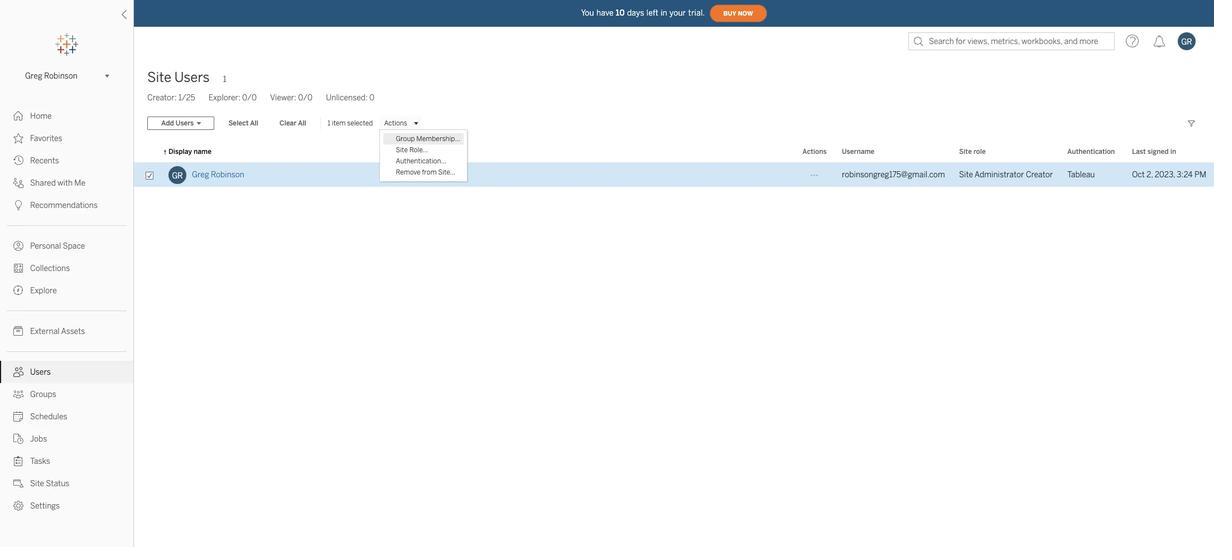 Task type: describe. For each thing, give the bounding box(es) containing it.
unlicensed: 0
[[326, 93, 375, 103]]

site for site status
[[30, 479, 44, 489]]

site role…
[[396, 146, 428, 154]]

menu containing group membership…
[[380, 130, 467, 181]]

row containing greg robinson
[[134, 163, 1214, 187]]

site for site users
[[147, 69, 171, 85]]

add
[[161, 119, 174, 127]]

trial.
[[688, 8, 705, 18]]

viewer: 0/0
[[270, 93, 313, 103]]

signed
[[1148, 148, 1169, 156]]

with
[[58, 179, 73, 188]]

greg robinson link
[[192, 163, 244, 187]]

tasks
[[30, 457, 50, 467]]

recents
[[30, 156, 59, 166]]

viewer:
[[270, 93, 296, 103]]

tableau
[[1068, 170, 1095, 180]]

home
[[30, 112, 52, 121]]

row group containing greg robinson
[[134, 163, 1214, 187]]

buy
[[724, 10, 736, 17]]

last
[[1132, 148, 1146, 156]]

site for site role…
[[396, 146, 408, 154]]

greg robinson button
[[21, 69, 113, 83]]

settings link
[[0, 495, 133, 517]]

tasks link
[[0, 450, 133, 473]]

users link
[[0, 361, 133, 383]]

by text only_f5he34f image for schedules
[[13, 412, 23, 422]]

1 item selected
[[328, 119, 373, 127]]

you have 10 days left in your trial.
[[581, 8, 705, 18]]

shared
[[30, 179, 56, 188]]

site users
[[147, 69, 210, 85]]

groups
[[30, 390, 56, 400]]

by text only_f5he34f image for favorites
[[13, 133, 23, 143]]

by text only_f5he34f image for home
[[13, 111, 23, 121]]

assets
[[61, 327, 85, 336]]

last signed in
[[1132, 148, 1176, 156]]

external assets link
[[0, 320, 133, 343]]

shared with me link
[[0, 172, 133, 194]]

robinson inside greg robinson link
[[211, 170, 244, 180]]

1/25
[[178, 93, 195, 103]]

in inside grid
[[1171, 148, 1176, 156]]

clear all button
[[272, 117, 314, 130]]

navigation panel element
[[0, 33, 133, 517]]

schedules link
[[0, 406, 133, 428]]

creator: 1/25
[[147, 93, 195, 103]]

by text only_f5he34f image for shared with me
[[13, 178, 23, 188]]

all for select all
[[250, 119, 258, 127]]

clear all
[[280, 119, 306, 127]]

users for add users
[[176, 119, 194, 127]]

by text only_f5he34f image for recents
[[13, 156, 23, 166]]

actions inside popup button
[[384, 119, 407, 127]]

collections
[[30, 264, 70, 273]]

site for site role
[[959, 148, 972, 156]]

shared with me
[[30, 179, 85, 188]]

actions inside grid
[[803, 148, 827, 156]]

item
[[332, 119, 346, 127]]

membership…
[[416, 135, 460, 143]]

2023,
[[1155, 170, 1175, 180]]

by text only_f5he34f image for personal space
[[13, 241, 23, 251]]

by text only_f5he34f image for jobs
[[13, 434, 23, 444]]

10
[[616, 8, 625, 18]]

by text only_f5he34f image for groups
[[13, 390, 23, 400]]

name
[[194, 148, 211, 156]]

left
[[647, 8, 659, 18]]

by text only_f5he34f image for recommendations
[[13, 200, 23, 210]]

remove
[[396, 169, 421, 176]]

username
[[842, 148, 875, 156]]

me
[[74, 179, 85, 188]]

select all button
[[221, 117, 266, 130]]

recents link
[[0, 150, 133, 172]]

display
[[169, 148, 192, 156]]

recommendations link
[[0, 194, 133, 217]]

selected
[[347, 119, 373, 127]]

0/0 for explorer: 0/0
[[242, 93, 257, 103]]

external assets
[[30, 327, 85, 336]]

display name
[[169, 148, 211, 156]]

clear
[[280, 119, 297, 127]]

actions button
[[380, 117, 422, 130]]



Task type: locate. For each thing, give the bounding box(es) containing it.
by text only_f5he34f image inside 'recommendations' link
[[13, 200, 23, 210]]

by text only_f5he34f image inside site status link
[[13, 479, 23, 489]]

by text only_f5he34f image left groups
[[13, 390, 23, 400]]

by text only_f5he34f image inside groups "link"
[[13, 390, 23, 400]]

greg robinson up home
[[25, 71, 78, 81]]

by text only_f5he34f image for collections
[[13, 263, 23, 273]]

all
[[250, 119, 258, 127], [298, 119, 306, 127]]

now
[[738, 10, 753, 17]]

by text only_f5he34f image up groups "link" on the left of page
[[13, 367, 23, 377]]

menu
[[380, 130, 467, 181]]

all inside button
[[298, 119, 306, 127]]

site status link
[[0, 473, 133, 495]]

in
[[661, 8, 667, 18], [1171, 148, 1176, 156]]

1 horizontal spatial actions
[[803, 148, 827, 156]]

robinson
[[44, 71, 78, 81], [211, 170, 244, 180]]

1 horizontal spatial greg
[[192, 170, 209, 180]]

by text only_f5he34f image inside favorites link
[[13, 133, 23, 143]]

by text only_f5he34f image left shared
[[13, 178, 23, 188]]

site down group
[[396, 146, 408, 154]]

1 0/0 from the left
[[242, 93, 257, 103]]

1 for 1
[[223, 75, 226, 84]]

explorer: 0/0
[[209, 93, 257, 103]]

by text only_f5he34f image inside external assets link
[[13, 326, 23, 336]]

by text only_f5he34f image for settings
[[13, 501, 23, 511]]

1 vertical spatial 1
[[328, 119, 330, 127]]

grid containing greg robinson
[[134, 142, 1214, 547]]

your
[[670, 8, 686, 18]]

home link
[[0, 105, 133, 127]]

2 by text only_f5he34f image from the top
[[13, 133, 23, 143]]

jobs
[[30, 435, 47, 444]]

favorites
[[30, 134, 62, 143]]

0 vertical spatial greg robinson
[[25, 71, 78, 81]]

by text only_f5he34f image
[[13, 156, 23, 166], [13, 178, 23, 188], [13, 241, 23, 251], [13, 390, 23, 400], [13, 412, 23, 422], [13, 456, 23, 467], [13, 479, 23, 489]]

by text only_f5he34f image inside shared with me "link"
[[13, 178, 23, 188]]

0 horizontal spatial 0/0
[[242, 93, 257, 103]]

0 vertical spatial robinson
[[44, 71, 78, 81]]

1 vertical spatial actions
[[803, 148, 827, 156]]

by text only_f5he34f image left home
[[13, 111, 23, 121]]

0 horizontal spatial greg
[[25, 71, 42, 81]]

greg up home
[[25, 71, 42, 81]]

greg robinson inside 'row group'
[[192, 170, 244, 180]]

by text only_f5he34f image left recents
[[13, 156, 23, 166]]

users inside 'users' link
[[30, 368, 51, 377]]

Search for views, metrics, workbooks, and more text field
[[908, 32, 1115, 50]]

oct
[[1132, 170, 1145, 180]]

schedules
[[30, 412, 67, 422]]

8 by text only_f5he34f image from the top
[[13, 434, 23, 444]]

4 by text only_f5he34f image from the top
[[13, 390, 23, 400]]

personal
[[30, 242, 61, 251]]

actions left username
[[803, 148, 827, 156]]

site inside "main navigation. press the up and down arrow keys to access links." "element"
[[30, 479, 44, 489]]

by text only_f5he34f image inside collections link
[[13, 263, 23, 273]]

in right the signed in the top of the page
[[1171, 148, 1176, 156]]

users up 1/25
[[174, 69, 210, 85]]

creator:
[[147, 93, 177, 103]]

1 vertical spatial robinson
[[211, 170, 244, 180]]

greg robinson down name
[[192, 170, 244, 180]]

by text only_f5he34f image inside explore link
[[13, 286, 23, 296]]

0 horizontal spatial greg robinson
[[25, 71, 78, 81]]

1 by text only_f5he34f image from the top
[[13, 156, 23, 166]]

users up groups
[[30, 368, 51, 377]]

0
[[369, 93, 375, 103]]

all right 'select'
[[250, 119, 258, 127]]

site…
[[438, 169, 455, 176]]

2 vertical spatial users
[[30, 368, 51, 377]]

by text only_f5he34f image inside 'tasks' link
[[13, 456, 23, 467]]

2 0/0 from the left
[[298, 93, 313, 103]]

0 horizontal spatial robinson
[[44, 71, 78, 81]]

1 left the item
[[328, 119, 330, 127]]

you
[[581, 8, 594, 18]]

all inside button
[[250, 119, 258, 127]]

1 vertical spatial users
[[176, 119, 194, 127]]

0 horizontal spatial actions
[[384, 119, 407, 127]]

by text only_f5he34f image left 'schedules'
[[13, 412, 23, 422]]

buy now button
[[710, 4, 767, 22]]

external
[[30, 327, 60, 336]]

actions
[[384, 119, 407, 127], [803, 148, 827, 156]]

1 vertical spatial greg robinson
[[192, 170, 244, 180]]

7 by text only_f5he34f image from the top
[[13, 479, 23, 489]]

role
[[974, 148, 986, 156]]

group
[[396, 135, 415, 143]]

by text only_f5he34f image
[[13, 111, 23, 121], [13, 133, 23, 143], [13, 200, 23, 210], [13, 263, 23, 273], [13, 286, 23, 296], [13, 326, 23, 336], [13, 367, 23, 377], [13, 434, 23, 444], [13, 501, 23, 511]]

row group
[[134, 163, 1214, 187]]

jobs link
[[0, 428, 133, 450]]

select
[[228, 119, 249, 127]]

0 vertical spatial 1
[[223, 75, 226, 84]]

from
[[422, 169, 437, 176]]

0 horizontal spatial all
[[250, 119, 258, 127]]

by text only_f5he34f image inside "personal space" link
[[13, 241, 23, 251]]

all right clear
[[298, 119, 306, 127]]

site left the role
[[959, 148, 972, 156]]

status
[[46, 479, 69, 489]]

settings
[[30, 502, 60, 511]]

by text only_f5he34f image left recommendations
[[13, 200, 23, 210]]

2,
[[1147, 170, 1153, 180]]

7 by text only_f5he34f image from the top
[[13, 367, 23, 377]]

1 horizontal spatial all
[[298, 119, 306, 127]]

1 horizontal spatial in
[[1171, 148, 1176, 156]]

1 vertical spatial in
[[1171, 148, 1176, 156]]

favorites link
[[0, 127, 133, 150]]

site status
[[30, 479, 69, 489]]

in right left
[[661, 8, 667, 18]]

by text only_f5he34f image inside jobs link
[[13, 434, 23, 444]]

explorer:
[[209, 93, 240, 103]]

personal space link
[[0, 235, 133, 257]]

3 by text only_f5he34f image from the top
[[13, 241, 23, 251]]

by text only_f5he34f image left the settings
[[13, 501, 23, 511]]

site down "site role"
[[959, 170, 973, 180]]

by text only_f5he34f image for external assets
[[13, 326, 23, 336]]

by text only_f5he34f image inside 'settings' link
[[13, 501, 23, 511]]

pm
[[1195, 170, 1207, 180]]

1
[[223, 75, 226, 84], [328, 119, 330, 127]]

by text only_f5he34f image left explore
[[13, 286, 23, 296]]

days
[[627, 8, 644, 18]]

0 horizontal spatial in
[[661, 8, 667, 18]]

6 by text only_f5he34f image from the top
[[13, 456, 23, 467]]

administrator
[[975, 170, 1024, 180]]

greg robinson inside popup button
[[25, 71, 78, 81]]

explore link
[[0, 280, 133, 302]]

site inside 'row group'
[[959, 170, 973, 180]]

1 for 1 item selected
[[328, 119, 330, 127]]

by text only_f5he34f image inside the recents link
[[13, 156, 23, 166]]

actions up group
[[384, 119, 407, 127]]

by text only_f5he34f image left external
[[13, 326, 23, 336]]

remove from site…
[[396, 169, 455, 176]]

add users button
[[147, 117, 215, 130]]

recommendations
[[30, 201, 98, 210]]

greg inside greg robinson link
[[192, 170, 209, 180]]

by text only_f5he34f image inside home link
[[13, 111, 23, 121]]

collections link
[[0, 257, 133, 280]]

1 up explorer:
[[223, 75, 226, 84]]

site left status on the bottom left of the page
[[30, 479, 44, 489]]

row
[[134, 163, 1214, 187]]

0/0
[[242, 93, 257, 103], [298, 93, 313, 103]]

by text only_f5he34f image left collections on the top of the page
[[13, 263, 23, 273]]

by text only_f5he34f image for explore
[[13, 286, 23, 296]]

by text only_f5he34f image for tasks
[[13, 456, 23, 467]]

by text only_f5he34f image left personal
[[13, 241, 23, 251]]

greg robinson
[[25, 71, 78, 81], [192, 170, 244, 180]]

by text only_f5he34f image for users
[[13, 367, 23, 377]]

1 all from the left
[[250, 119, 258, 127]]

1 horizontal spatial 0/0
[[298, 93, 313, 103]]

0/0 right viewer:
[[298, 93, 313, 103]]

greg
[[25, 71, 42, 81], [192, 170, 209, 180]]

by text only_f5he34f image left tasks
[[13, 456, 23, 467]]

add users
[[161, 119, 194, 127]]

0 horizontal spatial 1
[[223, 75, 226, 84]]

site role
[[959, 148, 986, 156]]

0 vertical spatial users
[[174, 69, 210, 85]]

by text only_f5he34f image inside 'users' link
[[13, 367, 23, 377]]

0/0 right explorer:
[[242, 93, 257, 103]]

0 vertical spatial greg
[[25, 71, 42, 81]]

space
[[63, 242, 85, 251]]

1 by text only_f5he34f image from the top
[[13, 111, 23, 121]]

by text only_f5he34f image inside schedules link
[[13, 412, 23, 422]]

group membership… checkbox item
[[384, 133, 464, 145]]

1 horizontal spatial robinson
[[211, 170, 244, 180]]

6 by text only_f5he34f image from the top
[[13, 326, 23, 336]]

buy now
[[724, 10, 753, 17]]

0 vertical spatial actions
[[384, 119, 407, 127]]

by text only_f5he34f image left favorites
[[13, 133, 23, 143]]

2 by text only_f5he34f image from the top
[[13, 178, 23, 188]]

by text only_f5he34f image left the jobs
[[13, 434, 23, 444]]

personal space
[[30, 242, 85, 251]]

main navigation. press the up and down arrow keys to access links. element
[[0, 105, 133, 517]]

1 horizontal spatial greg robinson
[[192, 170, 244, 180]]

site administrator creator
[[959, 170, 1053, 180]]

site for site administrator creator
[[959, 170, 973, 180]]

authentication…
[[396, 157, 447, 165]]

oct 2, 2023, 3:24 pm
[[1132, 170, 1207, 180]]

5 by text only_f5he34f image from the top
[[13, 412, 23, 422]]

site up "creator:" at the top of page
[[147, 69, 171, 85]]

robinson up home link
[[44, 71, 78, 81]]

3:24
[[1177, 170, 1193, 180]]

by text only_f5he34f image for site status
[[13, 479, 23, 489]]

1 horizontal spatial 1
[[328, 119, 330, 127]]

robinson down name
[[211, 170, 244, 180]]

robinson inside "greg robinson" popup button
[[44, 71, 78, 81]]

greg inside "greg robinson" popup button
[[25, 71, 42, 81]]

4 by text only_f5he34f image from the top
[[13, 263, 23, 273]]

users right add
[[176, 119, 194, 127]]

greg down name
[[192, 170, 209, 180]]

select all
[[228, 119, 258, 127]]

users inside add users popup button
[[176, 119, 194, 127]]

robinsongreg175@gmail.com
[[842, 170, 945, 180]]

all for clear all
[[298, 119, 306, 127]]

0/0 for viewer: 0/0
[[298, 93, 313, 103]]

grid
[[134, 142, 1214, 547]]

role…
[[409, 146, 428, 154]]

group membership…
[[396, 135, 460, 143]]

explore
[[30, 286, 57, 296]]

groups link
[[0, 383, 133, 406]]

authentication
[[1068, 148, 1115, 156]]

users for site users
[[174, 69, 210, 85]]

9 by text only_f5he34f image from the top
[[13, 501, 23, 511]]

0 vertical spatial in
[[661, 8, 667, 18]]

by text only_f5he34f image left site status
[[13, 479, 23, 489]]

3 by text only_f5he34f image from the top
[[13, 200, 23, 210]]

1 vertical spatial greg
[[192, 170, 209, 180]]

have
[[597, 8, 614, 18]]

5 by text only_f5he34f image from the top
[[13, 286, 23, 296]]

2 all from the left
[[298, 119, 306, 127]]



Task type: vqa. For each thing, say whether or not it's contained in the screenshot.
Users
yes



